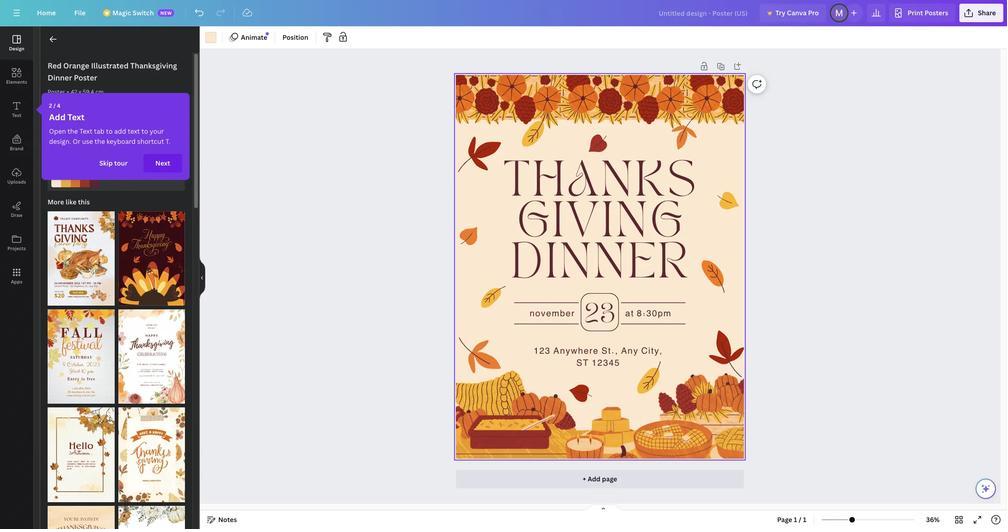 Task type: locate. For each thing, give the bounding box(es) containing it.
1 horizontal spatial to
[[142, 127, 148, 136]]

1 horizontal spatial /
[[799, 515, 802, 524]]

0 horizontal spatial 1
[[794, 515, 798, 524]]

to right "tab"
[[106, 127, 113, 136]]

brand
[[10, 145, 23, 152]]

design button
[[0, 26, 33, 60]]

new
[[160, 10, 172, 16]]

2 to from the left
[[142, 127, 148, 136]]

0 vertical spatial add
[[49, 111, 66, 123]]

add right +
[[588, 475, 601, 483]]

main menu bar
[[0, 0, 1008, 26]]

0 vertical spatial dinner
[[48, 73, 72, 83]]

st
[[577, 357, 590, 369]]

1 vertical spatial /
[[799, 515, 802, 524]]

1 1 from the left
[[794, 515, 798, 524]]

yellow & orange simple happy thanks giving poster image
[[118, 211, 185, 306]]

file
[[74, 8, 86, 17]]

uploads
[[7, 179, 26, 185]]

thanksgiving
[[130, 61, 177, 71]]

magic switch
[[113, 8, 154, 17]]

0 horizontal spatial dinner
[[48, 73, 72, 83]]

use
[[82, 137, 93, 146]]

position
[[283, 33, 308, 42]]

cm
[[95, 88, 104, 96]]

0 vertical spatial /
[[53, 102, 56, 110]]

1 horizontal spatial add
[[588, 475, 601, 483]]

elements button
[[0, 60, 33, 93]]

brown modern hello autumn poster group
[[48, 402, 114, 502]]

tan pearl xm yekan
[[103, 147, 202, 179]]

add
[[114, 127, 126, 136]]

0 horizontal spatial /
[[53, 102, 56, 110]]

notes button
[[204, 513, 241, 527]]

more
[[76, 102, 90, 110]]

irene kras image
[[48, 100, 59, 111]]

1 vertical spatial add
[[588, 475, 601, 483]]

+ add page button
[[456, 470, 744, 489]]

orange and brown illustrated happy thanksgiving poster image
[[118, 408, 185, 502]]

add inside the 2 / 4 add text open the text tab to add text to your design. or use the keyboard shortcut t.
[[49, 111, 66, 123]]

white orange natural thanksgiving celebration party poster image
[[118, 310, 185, 404]]

poster
[[74, 73, 97, 83], [48, 88, 65, 96]]

canva
[[787, 8, 807, 17]]

at 8:30pm
[[626, 307, 672, 320]]

1
[[794, 515, 798, 524], [803, 515, 807, 524]]

#ffe7cf image
[[205, 32, 217, 43]]

the
[[68, 127, 78, 136], [95, 137, 105, 146]]

36% button
[[918, 513, 948, 527]]

orange and beige elegant thanksgiving dinner party poster group
[[118, 500, 185, 529]]

print posters button
[[890, 4, 956, 22]]

animate button
[[226, 30, 271, 45]]

orange watercolor illustrated thanksgiving dinner party announcement poster image
[[48, 211, 114, 306]]

Design title text field
[[652, 4, 756, 22]]

orange yellow colorful watercolor thanksgiving dinner invitation poster group
[[48, 500, 114, 529]]

by
[[92, 102, 98, 110]]

pro
[[808, 8, 819, 17]]

apps
[[11, 278, 22, 285]]

/
[[53, 102, 56, 110], [799, 515, 802, 524]]

0 horizontal spatial poster
[[48, 88, 65, 96]]

template style
[[48, 122, 94, 130]]

42 x 59.4 cm
[[71, 88, 104, 96]]

text
[[128, 127, 140, 136]]

0 horizontal spatial the
[[68, 127, 78, 136]]

print posters
[[908, 8, 949, 17]]

yellow & orange simple happy thanks giving poster group
[[118, 206, 185, 306]]

the up 'or'
[[68, 127, 78, 136]]

print
[[908, 8, 924, 17]]

add inside + add page button
[[588, 475, 601, 483]]

your
[[150, 127, 164, 136]]

dinner
[[48, 73, 72, 83], [511, 242, 692, 286]]

123 anywhere st., any city,
[[534, 344, 663, 357]]

skip tour
[[99, 159, 128, 167]]

shortcut
[[137, 137, 164, 146]]

page 1 / 1
[[778, 515, 807, 524]]

2 / 4 add text open the text tab to add text to your design. or use the keyboard shortcut t.
[[49, 102, 171, 146]]

0 horizontal spatial to
[[106, 127, 113, 136]]

canva assistant image
[[981, 483, 992, 495]]

page
[[602, 475, 617, 483]]

apps button
[[0, 260, 33, 293]]

posters
[[925, 8, 949, 17]]

1 vertical spatial poster
[[48, 88, 65, 96]]

new image
[[266, 32, 269, 35]]

design
[[9, 45, 24, 52]]

view more by irene kras button
[[62, 101, 126, 111]]

irene
[[100, 102, 114, 110]]

november
[[530, 307, 576, 320]]

to
[[106, 127, 113, 136], [142, 127, 148, 136]]

to right text
[[142, 127, 148, 136]]

anywhere
[[554, 344, 599, 357]]

tour
[[114, 159, 128, 167]]

view
[[62, 102, 75, 110]]

red
[[48, 61, 62, 71]]

share button
[[960, 4, 1004, 22]]

1 horizontal spatial dinner
[[511, 242, 692, 286]]

1 vertical spatial dinner
[[511, 242, 692, 286]]

1 horizontal spatial poster
[[74, 73, 97, 83]]

the down "tab"
[[95, 137, 105, 146]]

st 12345
[[577, 357, 621, 369]]

1 vertical spatial the
[[95, 137, 105, 146]]

city,
[[642, 344, 663, 357]]

poster up 4
[[48, 88, 65, 96]]

123
[[534, 344, 551, 357]]

orange and beige elegant thanksgiving dinner party poster image
[[118, 506, 185, 529]]

draw button
[[0, 193, 33, 226]]

draw
[[11, 212, 22, 218]]

/ right the page
[[799, 515, 802, 524]]

text up brand button
[[12, 112, 21, 118]]

1 horizontal spatial 1
[[803, 515, 807, 524]]

0 horizontal spatial add
[[49, 111, 66, 123]]

add down 4
[[49, 111, 66, 123]]

any
[[621, 344, 639, 357]]

/ right 2
[[53, 102, 56, 110]]

pearl
[[143, 147, 202, 164]]

orange yellow minimalist fall festival poster image
[[48, 310, 114, 404]]

+ add page
[[583, 475, 617, 483]]

0 vertical spatial poster
[[74, 73, 97, 83]]

more like this
[[48, 198, 90, 206]]

poster up 42 x 59.4 cm
[[74, 73, 97, 83]]

x
[[79, 88, 81, 96]]



Task type: describe. For each thing, give the bounding box(es) containing it.
uploads button
[[0, 160, 33, 193]]

2
[[49, 102, 52, 110]]

red orange illustrated thanksgiving dinner poster
[[48, 61, 177, 83]]

illustrated
[[91, 61, 129, 71]]

yekan
[[122, 165, 154, 179]]

text down view
[[68, 111, 85, 123]]

side panel tab list
[[0, 26, 33, 293]]

orange and brown illustrated happy thanksgiving poster group
[[118, 402, 185, 502]]

notes
[[218, 515, 237, 524]]

home link
[[30, 4, 63, 22]]

try canva pro button
[[760, 4, 827, 22]]

view more by irene kras
[[62, 102, 126, 110]]

8:30pm
[[637, 307, 672, 320]]

next
[[155, 159, 170, 167]]

59.4
[[83, 88, 94, 96]]

2 1 from the left
[[803, 515, 807, 524]]

text inside button
[[12, 112, 21, 118]]

23
[[584, 303, 616, 327]]

12345
[[592, 357, 621, 369]]

42
[[71, 88, 77, 96]]

try canva pro
[[776, 8, 819, 17]]

1 to from the left
[[106, 127, 113, 136]]

xm
[[103, 165, 119, 179]]

or
[[73, 137, 81, 146]]

1 horizontal spatial the
[[95, 137, 105, 146]]

text button
[[0, 93, 33, 126]]

elements
[[6, 79, 27, 85]]

at
[[626, 307, 635, 320]]

thanks giving dinner
[[504, 160, 700, 286]]

thanks
[[504, 160, 700, 204]]

st.,
[[602, 344, 619, 357]]

design.
[[49, 137, 71, 146]]

/ inside the 2 / 4 add text open the text tab to add text to your design. or use the keyboard shortcut t.
[[53, 102, 56, 110]]

giving
[[518, 201, 686, 245]]

orange watercolor illustrated thanksgiving dinner party announcement poster group
[[48, 206, 114, 306]]

next button
[[143, 154, 182, 173]]

show pages image
[[582, 504, 626, 512]]

hide image
[[199, 256, 205, 300]]

orange yellow colorful watercolor thanksgiving dinner invitation poster image
[[48, 506, 114, 529]]

orange
[[63, 61, 89, 71]]

text up use
[[80, 127, 92, 136]]

4
[[57, 102, 60, 110]]

home
[[37, 8, 56, 17]]

orange yellow minimalist fall festival poster group
[[48, 304, 114, 404]]

switch
[[133, 8, 154, 17]]

skip tour button
[[87, 154, 140, 173]]

irene kras element
[[48, 100, 59, 111]]

brown modern hello autumn poster image
[[48, 408, 114, 502]]

animate
[[241, 33, 267, 42]]

try
[[776, 8, 786, 17]]

kras
[[115, 102, 126, 110]]

dinner inside red orange illustrated thanksgiving dinner poster
[[48, 73, 72, 83]]

dinner inside thanks giving dinner
[[511, 242, 692, 286]]

page
[[778, 515, 793, 524]]

this
[[78, 198, 90, 206]]

file button
[[67, 4, 93, 22]]

style
[[79, 122, 94, 130]]

36%
[[927, 515, 940, 524]]

brand button
[[0, 126, 33, 160]]

open
[[49, 127, 66, 136]]

white orange natural thanksgiving celebration party poster group
[[118, 304, 185, 404]]

+
[[583, 475, 586, 483]]

0 vertical spatial the
[[68, 127, 78, 136]]

t.
[[166, 137, 171, 146]]

poster inside red orange illustrated thanksgiving dinner poster
[[74, 73, 97, 83]]

projects
[[7, 245, 26, 252]]

more
[[48, 198, 64, 206]]

tab
[[94, 127, 104, 136]]

skip
[[99, 159, 113, 167]]

keyboard
[[107, 137, 136, 146]]

share
[[978, 8, 996, 17]]

magic
[[113, 8, 131, 17]]

position button
[[279, 30, 312, 45]]

projects button
[[0, 226, 33, 260]]

tan
[[103, 147, 137, 164]]



Task type: vqa. For each thing, say whether or not it's contained in the screenshot.
Orange Yellow Colorful Watercolor Thanksgiving Dinner Invitation Poster image at the bottom of page
yes



